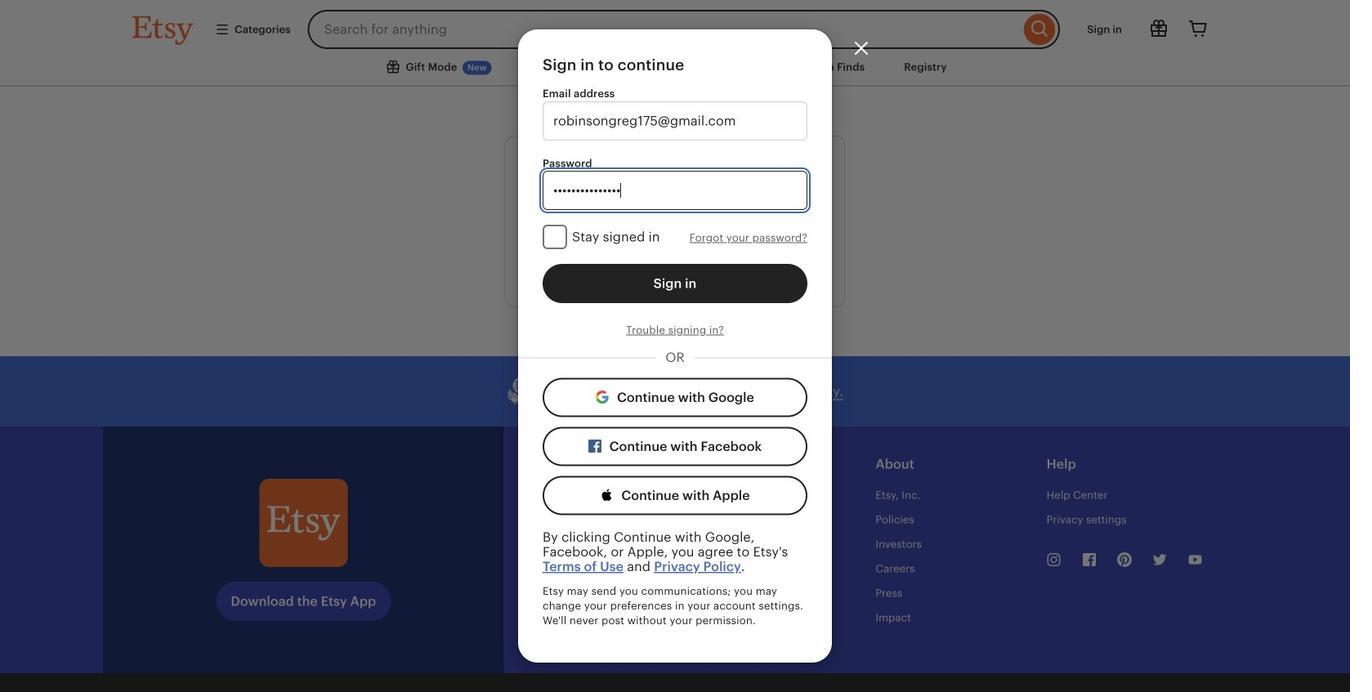 Task type: vqa. For each thing, say whether or not it's contained in the screenshot.
THE MUGS,
no



Task type: describe. For each thing, give the bounding box(es) containing it.
larger xs image
[[1115, 551, 1135, 571]]



Task type: locate. For each thing, give the bounding box(es) containing it.
banner
[[103, 0, 1247, 49]]

None search field
[[308, 10, 1060, 49]]

None password field
[[543, 171, 808, 210]]

dialog
[[0, 0, 1350, 692]]

menu bar
[[0, 0, 1350, 87], [103, 49, 1247, 87]]

None email field
[[543, 101, 808, 141]]



